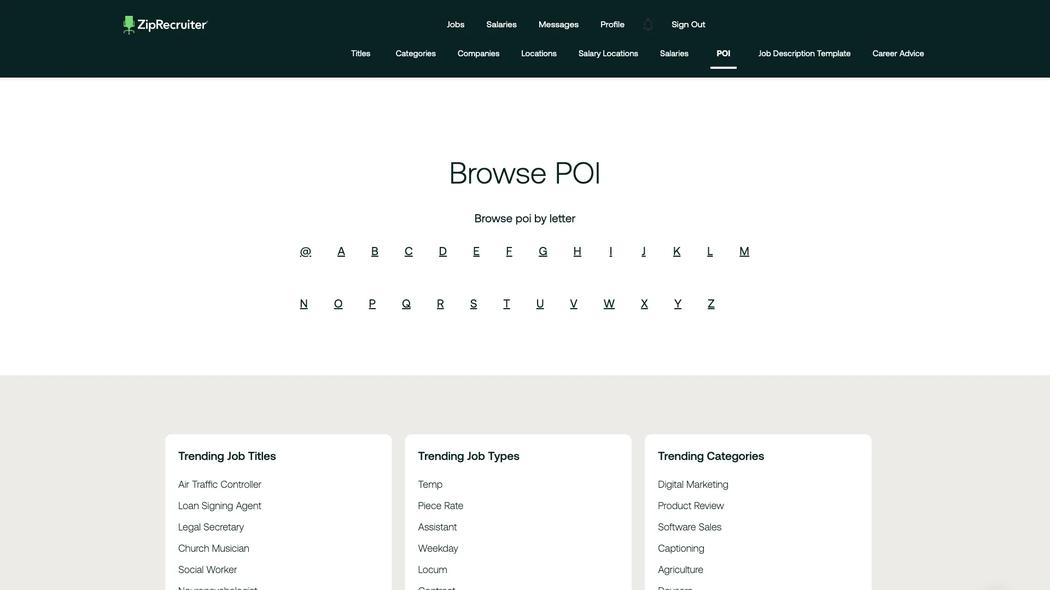 Task type: describe. For each thing, give the bounding box(es) containing it.
by
[[535, 212, 547, 225]]

s link
[[470, 297, 477, 310]]

u
[[537, 297, 544, 310]]

social worker
[[178, 565, 237, 576]]

trending for trending job types
[[418, 450, 464, 463]]

c
[[405, 244, 413, 258]]

profile
[[601, 19, 625, 29]]

messages
[[539, 19, 579, 29]]

y
[[675, 297, 682, 310]]

social
[[178, 565, 204, 576]]

trending job titles
[[178, 450, 276, 463]]

agriculture
[[658, 565, 704, 576]]

r
[[437, 297, 444, 310]]

job inside job description template link
[[759, 49, 771, 58]]

h link
[[574, 244, 582, 258]]

controller
[[221, 479, 262, 490]]

temp
[[418, 479, 443, 490]]

agriculture link
[[658, 565, 704, 576]]

weekday link
[[418, 543, 458, 554]]

digital marketing
[[658, 479, 729, 490]]

legal secretary link
[[178, 522, 244, 533]]

job description template
[[759, 49, 851, 58]]

product review
[[658, 500, 724, 512]]

ziprecruiter image
[[124, 16, 208, 34]]

weekday
[[418, 543, 458, 554]]

job for trending job types
[[467, 450, 485, 463]]

musician
[[212, 543, 249, 554]]

g link
[[539, 244, 548, 258]]

career
[[873, 49, 898, 58]]

j link
[[642, 244, 646, 258]]

career advice link
[[873, 40, 925, 69]]

legal secretary
[[178, 522, 244, 533]]

w
[[604, 297, 615, 310]]

categories link
[[396, 40, 436, 69]]

software sales link
[[658, 522, 722, 533]]

q link
[[402, 297, 411, 310]]

c link
[[405, 244, 413, 258]]

@
[[300, 244, 311, 258]]

poi for browse poi
[[555, 156, 601, 190]]

notifications image
[[636, 12, 661, 37]]

e link
[[473, 244, 480, 258]]

loan
[[178, 500, 199, 512]]

salary
[[579, 49, 601, 58]]

q
[[402, 297, 411, 310]]

locations link
[[522, 40, 557, 69]]

0 horizontal spatial salaries link
[[478, 9, 525, 40]]

captioning
[[658, 543, 705, 554]]

m link
[[740, 244, 750, 258]]

w link
[[604, 297, 615, 310]]

air
[[178, 479, 189, 490]]

1 horizontal spatial salaries link
[[660, 40, 689, 69]]

poi inside tabs element
[[717, 49, 731, 58]]

worker
[[206, 565, 237, 576]]

software sales
[[658, 522, 722, 533]]

z
[[708, 297, 715, 310]]

b link
[[371, 244, 379, 258]]

g
[[539, 244, 548, 258]]

sign out
[[672, 19, 706, 29]]

product review link
[[658, 500, 724, 512]]

2 locations from the left
[[603, 49, 639, 58]]

church
[[178, 543, 209, 554]]

l
[[708, 244, 713, 258]]

s
[[470, 297, 477, 310]]

assistant link
[[418, 522, 457, 533]]

locum
[[418, 565, 447, 576]]

letter
[[550, 212, 576, 225]]

i
[[610, 244, 612, 258]]

loan signing agent
[[178, 500, 262, 512]]

legal
[[178, 522, 201, 533]]

d
[[439, 244, 447, 258]]

z link
[[708, 297, 715, 310]]

sales
[[699, 522, 722, 533]]

jobs
[[447, 19, 465, 29]]

p link
[[369, 297, 376, 310]]

v
[[570, 297, 578, 310]]

r link
[[437, 297, 444, 310]]

i link
[[610, 244, 612, 258]]

main element
[[115, 9, 936, 40]]

locum link
[[418, 565, 447, 576]]



Task type: locate. For each thing, give the bounding box(es) containing it.
career advice
[[873, 49, 925, 58]]

0 vertical spatial categories
[[396, 49, 436, 58]]

tabs element
[[348, 40, 936, 69]]

browse for browse poi by letter
[[475, 212, 513, 225]]

assistant
[[418, 522, 457, 533]]

piece rate link
[[418, 500, 464, 512]]

salary locations
[[579, 49, 639, 58]]

0 vertical spatial titles
[[351, 49, 371, 58]]

locations down main element on the top
[[522, 49, 557, 58]]

salaries inside tabs element
[[660, 49, 689, 58]]

k
[[673, 244, 681, 258]]

companies
[[458, 49, 500, 58]]

marketing
[[687, 479, 729, 490]]

0 horizontal spatial titles
[[248, 450, 276, 463]]

2 horizontal spatial trending
[[658, 450, 704, 463]]

salary locations link
[[579, 40, 639, 69]]

0 horizontal spatial locations
[[522, 49, 557, 58]]

salaries down sign
[[660, 49, 689, 58]]

job for trending job titles
[[227, 450, 245, 463]]

2 trending from the left
[[418, 450, 464, 463]]

salaries link down sign
[[660, 40, 689, 69]]

advice
[[900, 49, 925, 58]]

0 vertical spatial salaries
[[487, 19, 517, 29]]

browse poi by letter
[[475, 212, 576, 225]]

1 vertical spatial titles
[[248, 450, 276, 463]]

rate
[[444, 500, 464, 512]]

product
[[658, 500, 692, 512]]

browse up f link
[[475, 212, 513, 225]]

trending up traffic
[[178, 450, 224, 463]]

p
[[369, 297, 376, 310]]

titles inside tabs element
[[351, 49, 371, 58]]

1 horizontal spatial categories
[[707, 450, 765, 463]]

job left the types
[[467, 450, 485, 463]]

browse for browse poi
[[449, 156, 547, 190]]

a link
[[338, 244, 345, 258]]

traffic
[[192, 479, 218, 490]]

agent
[[236, 500, 262, 512]]

2 horizontal spatial poi
[[717, 49, 731, 58]]

sign
[[672, 19, 689, 29]]

j
[[642, 244, 646, 258]]

trending for trending categories
[[658, 450, 704, 463]]

locations down the profile link
[[603, 49, 639, 58]]

1 horizontal spatial titles
[[351, 49, 371, 58]]

x
[[641, 297, 648, 310]]

1 horizontal spatial trending
[[418, 450, 464, 463]]

digital
[[658, 479, 684, 490]]

jobs link
[[439, 9, 473, 40]]

poi for browse poi by letter
[[516, 212, 532, 225]]

o
[[334, 297, 343, 310]]

church musician link
[[178, 543, 249, 554]]

1 horizontal spatial locations
[[603, 49, 639, 58]]

0 horizontal spatial categories
[[396, 49, 436, 58]]

description
[[774, 49, 815, 58]]

m
[[740, 244, 750, 258]]

1 trending from the left
[[178, 450, 224, 463]]

u link
[[537, 297, 544, 310]]

f
[[506, 244, 512, 258]]

types
[[488, 450, 520, 463]]

job up controller
[[227, 450, 245, 463]]

trending for trending job titles
[[178, 450, 224, 463]]

sign out link
[[664, 9, 714, 40]]

titles
[[351, 49, 371, 58], [248, 450, 276, 463]]

social worker link
[[178, 565, 237, 576]]

1 horizontal spatial salaries
[[660, 49, 689, 58]]

poi
[[717, 49, 731, 58], [555, 156, 601, 190], [516, 212, 532, 225]]

air traffic controller
[[178, 479, 262, 490]]

salaries inside 'link'
[[487, 19, 517, 29]]

categories inside tabs element
[[396, 49, 436, 58]]

piece rate
[[418, 500, 464, 512]]

trending up temp at left bottom
[[418, 450, 464, 463]]

0 horizontal spatial trending
[[178, 450, 224, 463]]

categories
[[396, 49, 436, 58], [707, 450, 765, 463]]

trending job types
[[418, 450, 520, 463]]

0 vertical spatial browse
[[449, 156, 547, 190]]

1 vertical spatial browse
[[475, 212, 513, 225]]

trending up digital
[[658, 450, 704, 463]]

n link
[[300, 297, 308, 310]]

0 horizontal spatial poi
[[516, 212, 532, 225]]

poi link
[[711, 40, 737, 67]]

a
[[338, 244, 345, 258]]

0 vertical spatial poi
[[717, 49, 731, 58]]

x link
[[641, 297, 648, 310]]

3 trending from the left
[[658, 450, 704, 463]]

out
[[691, 19, 706, 29]]

2 horizontal spatial job
[[759, 49, 771, 58]]

browse up browse poi by letter
[[449, 156, 547, 190]]

2 vertical spatial poi
[[516, 212, 532, 225]]

digital marketing link
[[658, 479, 729, 490]]

t link
[[504, 297, 510, 310]]

review
[[694, 500, 724, 512]]

template
[[817, 49, 851, 58]]

1 horizontal spatial job
[[467, 450, 485, 463]]

trending categories
[[658, 450, 765, 463]]

k link
[[673, 244, 681, 258]]

captioning link
[[658, 543, 705, 554]]

0 horizontal spatial salaries
[[487, 19, 517, 29]]

1 locations from the left
[[522, 49, 557, 58]]

software
[[658, 522, 696, 533]]

titles link
[[348, 40, 374, 69]]

salaries link up companies
[[478, 9, 525, 40]]

d link
[[439, 244, 447, 258]]

job description template link
[[759, 40, 851, 69]]

piece
[[418, 500, 442, 512]]

t
[[504, 297, 510, 310]]

signing
[[202, 500, 233, 512]]

1 horizontal spatial poi
[[555, 156, 601, 190]]

salaries up companies
[[487, 19, 517, 29]]

1 vertical spatial salaries
[[660, 49, 689, 58]]

1 vertical spatial poi
[[555, 156, 601, 190]]

messages link
[[531, 9, 587, 40]]

temp link
[[418, 479, 443, 490]]

0 horizontal spatial job
[[227, 450, 245, 463]]

e
[[473, 244, 480, 258]]

air traffic controller link
[[178, 479, 262, 490]]

job left description
[[759, 49, 771, 58]]

n
[[300, 297, 308, 310]]

companies link
[[458, 40, 500, 69]]

1 vertical spatial categories
[[707, 450, 765, 463]]

l link
[[708, 244, 713, 258]]

job
[[759, 49, 771, 58], [227, 450, 245, 463], [467, 450, 485, 463]]

f link
[[506, 244, 512, 258]]



Task type: vqa. For each thing, say whether or not it's contained in the screenshot.
j
yes



